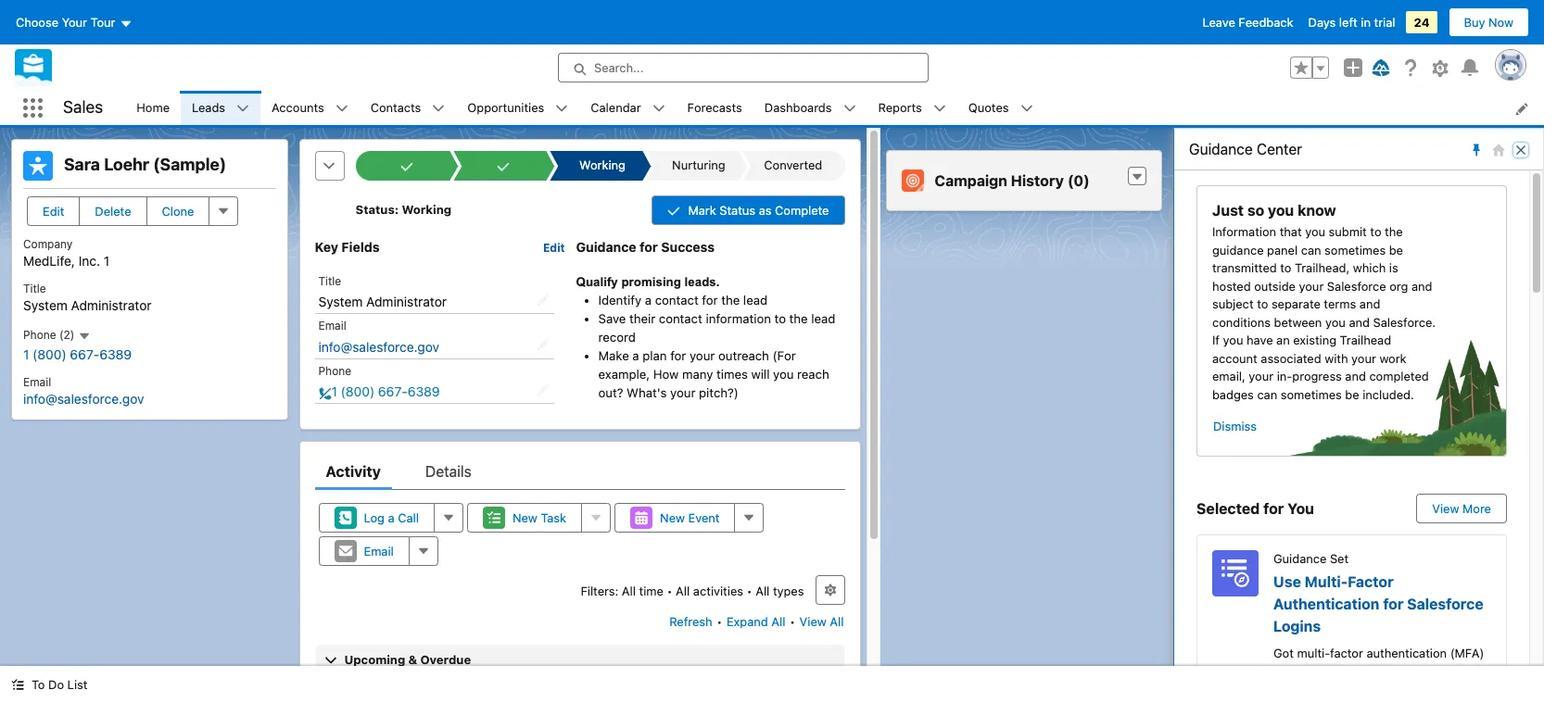 Task type: locate. For each thing, give the bounding box(es) containing it.
guidance up the qualify
[[576, 239, 636, 255]]

in
[[1361, 15, 1371, 30]]

a right log
[[388, 510, 394, 525]]

salesforce up (mfa)
[[1407, 595, 1483, 612]]

(mfa)
[[1450, 646, 1484, 660]]

view inside button
[[1432, 501, 1459, 516]]

trailhead
[[1340, 333, 1391, 348]]

be up org
[[1389, 242, 1403, 257]]

use
[[1273, 573, 1301, 590]]

use multi-factor authentication for salesforce logins link
[[1273, 573, 1483, 634]]

0 vertical spatial info@salesforce.gov
[[318, 339, 439, 355]]

and
[[1411, 278, 1432, 293], [1359, 297, 1380, 311], [1349, 315, 1370, 329], [1345, 369, 1366, 384]]

email down system administrator
[[318, 319, 346, 333]]

0 vertical spatial phone
[[23, 328, 56, 342]]

you up that at the right of page
[[1268, 202, 1294, 219]]

your left in-
[[1249, 369, 1274, 384]]

identify
[[598, 293, 641, 307]]

and down with
[[1345, 369, 1366, 384]]

1 horizontal spatial can
[[1301, 242, 1321, 257]]

0 horizontal spatial can
[[1257, 387, 1277, 402]]

1 horizontal spatial be
[[1389, 242, 1403, 257]]

1 vertical spatial phone
[[318, 364, 351, 378]]

phone for phone
[[318, 364, 351, 378]]

email down "(800)"
[[23, 375, 51, 389]]

2 horizontal spatial guidance
[[1273, 551, 1327, 566]]

text default image right leads
[[236, 102, 249, 115]]

campaign history (0)
[[935, 172, 1090, 189]]

you down terms
[[1325, 315, 1346, 329]]

existing
[[1293, 333, 1336, 348]]

0 horizontal spatial view
[[799, 614, 827, 629]]

the up information
[[721, 293, 740, 307]]

salesforce inside guidance set use multi-factor authentication for salesforce logins
[[1407, 595, 1483, 612]]

event
[[688, 510, 720, 525]]

text default image inside calendar list item
[[652, 102, 665, 115]]

0 vertical spatial view
[[1432, 501, 1459, 516]]

mark status as complete
[[688, 203, 829, 218]]

title inside title system administrator
[[23, 282, 46, 296]]

title down the key
[[318, 274, 341, 288]]

text default image inside dashboards 'list item'
[[843, 102, 856, 115]]

calendar list item
[[580, 91, 676, 125]]

2 text default image from the left
[[432, 102, 445, 115]]

text default image left reports link
[[843, 102, 856, 115]]

the up (for
[[789, 311, 808, 326]]

1 horizontal spatial a
[[632, 348, 639, 363]]

1 horizontal spatial lead
[[811, 311, 835, 326]]

to right submit
[[1370, 224, 1381, 239]]

filters:
[[581, 584, 618, 598]]

list containing home
[[125, 91, 1544, 125]]

text default image right contacts
[[432, 102, 445, 115]]

details link
[[425, 453, 471, 490]]

0 horizontal spatial administrator
[[71, 298, 152, 313]]

your up many
[[690, 348, 715, 363]]

promising
[[621, 275, 681, 289]]

0 horizontal spatial to
[[32, 677, 45, 692]]

is inside got multi-factor authentication (mfa) yet? to protect against security threats like phishing attacks, everyone is required to use mfa when logging
[[1273, 700, 1283, 703]]

the
[[1385, 224, 1403, 239], [721, 293, 740, 307], [789, 311, 808, 326]]

1 vertical spatial salesforce
[[1407, 595, 1483, 612]]

feedback
[[1239, 15, 1293, 30]]

0 horizontal spatial status
[[355, 202, 395, 217]]

0 horizontal spatial guidance
[[576, 239, 636, 255]]

in-
[[1277, 369, 1292, 384]]

0 vertical spatial can
[[1301, 242, 1321, 257]]

you down (for
[[773, 367, 794, 382]]

0 vertical spatial info@salesforce.gov link
[[318, 339, 439, 355]]

reports list item
[[867, 91, 957, 125]]

2 new from the left
[[660, 510, 685, 525]]

2 vertical spatial email
[[364, 544, 394, 559]]

can down in-
[[1257, 387, 1277, 402]]

0 vertical spatial edit
[[43, 204, 64, 219]]

1 horizontal spatial info@salesforce.gov
[[318, 339, 439, 355]]

0 horizontal spatial salesforce
[[1327, 278, 1386, 293]]

1 vertical spatial the
[[721, 293, 740, 307]]

0 horizontal spatial lead
[[743, 293, 767, 307]]

phone (2)
[[23, 328, 78, 342]]

a left plan
[[632, 348, 639, 363]]

1 vertical spatial working
[[402, 202, 451, 217]]

is up org
[[1389, 260, 1398, 275]]

0 vertical spatial is
[[1389, 260, 1398, 275]]

1 vertical spatial info@salesforce.gov link
[[23, 391, 144, 407]]

email inside "email info@salesforce.gov"
[[23, 375, 51, 389]]

all right time on the left bottom of the page
[[676, 584, 690, 598]]

2 vertical spatial guidance
[[1273, 551, 1327, 566]]

new for new task
[[512, 510, 537, 525]]

phone for phone (2)
[[23, 328, 56, 342]]

1 horizontal spatial salesforce
[[1407, 595, 1483, 612]]

0 horizontal spatial is
[[1273, 700, 1283, 703]]

contacts list item
[[359, 91, 456, 125]]

subject
[[1212, 297, 1254, 311]]

title
[[318, 274, 341, 288], [23, 282, 46, 296]]

text default image
[[236, 102, 249, 115], [555, 102, 568, 115], [652, 102, 665, 115], [843, 102, 856, 115], [933, 102, 946, 115], [1020, 102, 1033, 115], [1131, 170, 1144, 183], [78, 330, 91, 343], [11, 679, 24, 692]]

dashboards link
[[753, 91, 843, 125]]

667-
[[70, 346, 99, 362]]

group
[[1290, 57, 1329, 79]]

1 new from the left
[[512, 510, 537, 525]]

edit link
[[543, 240, 565, 255]]

more
[[1463, 501, 1491, 516]]

0 vertical spatial contact
[[655, 293, 699, 307]]

text default image for contacts
[[432, 102, 445, 115]]

sometimes down progress
[[1281, 387, 1342, 402]]

0 vertical spatial salesforce
[[1327, 278, 1386, 293]]

new event button
[[615, 503, 735, 533]]

administrator
[[366, 294, 447, 310], [71, 298, 152, 313]]

associated
[[1261, 351, 1321, 366]]

text default image inside leads "list item"
[[236, 102, 249, 115]]

security
[[1405, 664, 1450, 678]]

your down trailhead
[[1351, 351, 1376, 366]]

can up the trailhead,
[[1301, 242, 1321, 257]]

system up phone (2) at left top
[[23, 298, 68, 313]]

sometimes down submit
[[1324, 242, 1386, 257]]

new left 'event'
[[660, 510, 685, 525]]

1 horizontal spatial the
[[789, 311, 808, 326]]

0 vertical spatial 1
[[104, 253, 110, 269]]

qualify promising leads. identify a contact for the lead save their contact information to the lead record make a plan for your outreach (for example, how many times will you reach out? what's your pitch?)
[[576, 275, 835, 400]]

1 horizontal spatial view
[[1432, 501, 1459, 516]]

for up how
[[670, 348, 686, 363]]

sales
[[63, 98, 103, 117]]

info@salesforce.gov
[[318, 339, 439, 355], [23, 391, 144, 407]]

2 horizontal spatial the
[[1385, 224, 1403, 239]]

1 text default image from the left
[[335, 102, 348, 115]]

0 vertical spatial the
[[1385, 224, 1403, 239]]

1 vertical spatial email
[[23, 375, 51, 389]]

contact right their
[[659, 311, 702, 326]]

text default image left calendar "link"
[[555, 102, 568, 115]]

0 horizontal spatial 1
[[23, 346, 29, 362]]

1 horizontal spatial working
[[579, 158, 625, 173]]

nurturing
[[672, 158, 725, 173]]

email button
[[318, 536, 410, 566]]

info@salesforce.gov link down system administrator
[[318, 339, 439, 355]]

buy
[[1464, 15, 1485, 30]]

0 vertical spatial lead
[[743, 293, 767, 307]]

1 vertical spatial info@salesforce.gov
[[23, 391, 144, 407]]

got
[[1273, 646, 1294, 660]]

the up which
[[1385, 224, 1403, 239]]

to down the multi-
[[1300, 664, 1314, 678]]

a inside button
[[388, 510, 394, 525]]

0 vertical spatial guidance
[[1189, 141, 1253, 158]]

•
[[667, 584, 672, 598], [747, 584, 752, 598], [717, 614, 722, 629], [790, 614, 795, 629]]

1 vertical spatial edit
[[543, 241, 565, 255]]

guidance for guidance for success
[[576, 239, 636, 255]]

1 right inc.
[[104, 253, 110, 269]]

a down promising
[[645, 293, 652, 307]]

nurturing link
[[654, 151, 739, 181]]

1 horizontal spatial edit
[[543, 241, 565, 255]]

administrator inside title system administrator
[[71, 298, 152, 313]]

(0)
[[1068, 172, 1090, 189]]

your down many
[[670, 385, 695, 400]]

your down the trailhead,
[[1299, 278, 1324, 293]]

clone button
[[146, 196, 210, 226]]

• left view all link
[[790, 614, 795, 629]]

text default image inside reports list item
[[933, 102, 946, 115]]

to do list button
[[0, 666, 99, 703]]

yet?
[[1273, 664, 1297, 678]]

1 left "(800)"
[[23, 346, 29, 362]]

to left do
[[32, 677, 45, 692]]

administrator up 6389
[[71, 298, 152, 313]]

fields
[[341, 239, 380, 255]]

0 vertical spatial working
[[579, 158, 625, 173]]

is down threats
[[1273, 700, 1283, 703]]

text default image left do
[[11, 679, 24, 692]]

1 vertical spatial can
[[1257, 387, 1277, 402]]

call
[[398, 510, 419, 525]]

text default image right quotes
[[1020, 102, 1033, 115]]

0 horizontal spatial title
[[23, 282, 46, 296]]

loehr
[[104, 155, 149, 174]]

view left more
[[1432, 501, 1459, 516]]

medlife,
[[23, 253, 75, 269]]

accounts list item
[[261, 91, 359, 125]]

accounts link
[[261, 91, 335, 125]]

panel
[[1267, 242, 1298, 257]]

0 horizontal spatial a
[[388, 510, 394, 525]]

text default image inside quotes list item
[[1020, 102, 1033, 115]]

guidance for guidance center
[[1189, 141, 1253, 158]]

0 horizontal spatial system
[[23, 298, 68, 313]]

system down key fields at the top left of the page
[[318, 294, 363, 310]]

1 vertical spatial guidance
[[576, 239, 636, 255]]

filters: all time • all activities • all types
[[581, 584, 804, 598]]

0 horizontal spatial new
[[512, 510, 537, 525]]

status inside 'button'
[[719, 203, 755, 218]]

title down medlife,
[[23, 282, 46, 296]]

list
[[125, 91, 1544, 125]]

account
[[1212, 351, 1257, 366]]

know
[[1298, 202, 1336, 219]]

guidance set use multi-factor authentication for salesforce logins
[[1273, 551, 1483, 634]]

1 horizontal spatial status
[[719, 203, 755, 218]]

1 horizontal spatial 1
[[104, 253, 110, 269]]

qualify
[[576, 275, 618, 289]]

text default image for quotes
[[1020, 102, 1033, 115]]

0 vertical spatial email
[[318, 319, 346, 333]]

phone down system administrator
[[318, 364, 351, 378]]

forecasts
[[687, 100, 742, 115]]

quotes link
[[957, 91, 1020, 125]]

0 horizontal spatial the
[[721, 293, 740, 307]]

text default image inside the opportunities list item
[[555, 102, 568, 115]]

lead up information
[[743, 293, 767, 307]]

contact down the leads.
[[655, 293, 699, 307]]

new left task
[[512, 510, 537, 525]]

factor
[[1348, 573, 1394, 590]]

phone up "(800)"
[[23, 328, 56, 342]]

protect
[[1317, 664, 1358, 678]]

1 vertical spatial is
[[1273, 700, 1283, 703]]

days
[[1308, 15, 1336, 30]]

working right :
[[402, 202, 451, 217]]

salesforce down which
[[1327, 278, 1386, 293]]

conditions
[[1212, 315, 1271, 329]]

trailhead,
[[1295, 260, 1350, 275]]

tab list containing activity
[[315, 453, 845, 490]]

opportunities
[[467, 100, 544, 115]]

administrator down fields
[[366, 294, 447, 310]]

hosted
[[1212, 278, 1251, 293]]

text default image inside accounts list item
[[335, 102, 348, 115]]

dashboards list item
[[753, 91, 867, 125]]

text default image right accounts
[[335, 102, 348, 115]]

email down log a call button
[[364, 544, 394, 559]]

phone inside dropdown button
[[23, 328, 56, 342]]

0 horizontal spatial edit
[[43, 204, 64, 219]]

1 horizontal spatial to
[[1300, 664, 1314, 678]]

new for new event
[[660, 510, 685, 525]]

guidance left center
[[1189, 141, 1253, 158]]

edit up company
[[43, 204, 64, 219]]

1 horizontal spatial new
[[660, 510, 685, 525]]

campaign
[[935, 172, 1007, 189]]

text default image right (0)
[[1131, 170, 1144, 183]]

all left time on the left bottom of the page
[[622, 584, 636, 598]]

working down calendar "link"
[[579, 158, 625, 173]]

is
[[1389, 260, 1398, 275], [1273, 700, 1283, 703]]

for down factor
[[1383, 595, 1404, 612]]

&
[[408, 652, 417, 667]]

1 vertical spatial 1
[[23, 346, 29, 362]]

phone
[[23, 328, 56, 342], [318, 364, 351, 378]]

1 horizontal spatial text default image
[[432, 102, 445, 115]]

tab list
[[315, 453, 845, 490]]

text default image right '(2)'
[[78, 330, 91, 343]]

0 horizontal spatial email
[[23, 375, 51, 389]]

text default image inside to do list button
[[11, 679, 24, 692]]

1 horizontal spatial administrator
[[366, 294, 447, 310]]

text default image inside the contacts list item
[[432, 102, 445, 115]]

to inside got multi-factor authentication (mfa) yet? to protect against security threats like phishing attacks, everyone is required to use mfa when logging
[[1300, 664, 1314, 678]]

1 horizontal spatial title
[[318, 274, 341, 288]]

email
[[318, 319, 346, 333], [23, 375, 51, 389], [364, 544, 394, 559]]

to down panel
[[1280, 260, 1291, 275]]

details
[[425, 463, 471, 480]]

0 horizontal spatial phone
[[23, 328, 56, 342]]

will
[[751, 367, 770, 382]]

make
[[598, 348, 629, 363]]

be left included.
[[1345, 387, 1359, 402]]

to inside the qualify promising leads. identify a contact for the lead save their contact information to the lead record make a plan for your outreach (for example, how many times will you reach out? what's your pitch?)
[[774, 311, 786, 326]]

their
[[629, 311, 655, 326]]

info@salesforce.gov down 667-
[[23, 391, 144, 407]]

salesforce
[[1327, 278, 1386, 293], [1407, 595, 1483, 612]]

all right expand all 'button'
[[830, 614, 844, 629]]

0 horizontal spatial be
[[1345, 387, 1359, 402]]

to left use
[[1336, 700, 1347, 703]]

text default image right the calendar
[[652, 102, 665, 115]]

2 vertical spatial a
[[388, 510, 394, 525]]

status up fields
[[355, 202, 395, 217]]

edit left the guidance for success
[[543, 241, 565, 255]]

view more button
[[1416, 494, 1507, 524]]

refresh button
[[668, 607, 713, 636]]

1 horizontal spatial is
[[1389, 260, 1398, 275]]

status left as
[[719, 203, 755, 218]]

info@salesforce.gov down system administrator
[[318, 339, 439, 355]]

for left you
[[1263, 500, 1284, 517]]

2 horizontal spatial email
[[364, 544, 394, 559]]

0 horizontal spatial text default image
[[335, 102, 348, 115]]

you down know on the right top of page
[[1305, 224, 1325, 239]]

guidance for success
[[576, 239, 715, 255]]

0 horizontal spatial working
[[402, 202, 451, 217]]

1 horizontal spatial guidance
[[1189, 141, 1253, 158]]

sara loehr (sample)
[[64, 155, 226, 174]]

2 horizontal spatial a
[[645, 293, 652, 307]]

1 horizontal spatial info@salesforce.gov link
[[318, 339, 439, 355]]

guidance up use
[[1273, 551, 1327, 566]]

history
[[1011, 172, 1064, 189]]

when
[[1402, 700, 1432, 703]]

to up (for
[[774, 311, 786, 326]]

lead up reach
[[811, 311, 835, 326]]

1 horizontal spatial phone
[[318, 364, 351, 378]]

many
[[682, 367, 713, 382]]

view down types
[[799, 614, 827, 629]]

1 vertical spatial a
[[632, 348, 639, 363]]

text default image
[[335, 102, 348, 115], [432, 102, 445, 115]]

leave
[[1203, 15, 1235, 30]]

info@salesforce.gov link down 667-
[[23, 391, 144, 407]]

text default image right reports
[[933, 102, 946, 115]]

authentication
[[1367, 646, 1447, 660]]



Task type: describe. For each thing, give the bounding box(es) containing it.
required
[[1286, 700, 1333, 703]]

edit inside button
[[43, 204, 64, 219]]

your
[[62, 15, 87, 30]]

pitch?)
[[699, 385, 738, 400]]

included.
[[1363, 387, 1414, 402]]

system inside title system administrator
[[23, 298, 68, 313]]

2 vertical spatial the
[[789, 311, 808, 326]]

1 vertical spatial be
[[1345, 387, 1359, 402]]

and right org
[[1411, 278, 1432, 293]]

(2)
[[59, 328, 75, 342]]

mfa
[[1374, 700, 1399, 703]]

home
[[136, 100, 170, 115]]

title for title system administrator
[[23, 282, 46, 296]]

days left in trial
[[1308, 15, 1395, 30]]

log
[[364, 510, 385, 525]]

click to dial disabled image
[[318, 382, 535, 402]]

authentication
[[1273, 595, 1379, 612]]

1 vertical spatial view
[[799, 614, 827, 629]]

• left the expand
[[717, 614, 722, 629]]

(sample)
[[153, 155, 226, 174]]

that
[[1280, 224, 1302, 239]]

opportunities link
[[456, 91, 555, 125]]

1 vertical spatial lead
[[811, 311, 835, 326]]

have
[[1247, 333, 1273, 348]]

24
[[1414, 15, 1430, 30]]

title for title
[[318, 274, 341, 288]]

1 inside company medlife, inc. 1
[[104, 253, 110, 269]]

so
[[1247, 202, 1264, 219]]

• up the expand
[[747, 584, 752, 598]]

activity link
[[326, 453, 381, 490]]

all right the expand
[[771, 614, 785, 629]]

key
[[315, 239, 338, 255]]

0 vertical spatial be
[[1389, 242, 1403, 257]]

an
[[1276, 333, 1290, 348]]

for inside guidance set use multi-factor authentication for salesforce logins
[[1383, 595, 1404, 612]]

text default image for dashboards
[[843, 102, 856, 115]]

delete button
[[79, 196, 147, 226]]

choose your tour
[[16, 15, 115, 30]]

1 vertical spatial sometimes
[[1281, 387, 1342, 402]]

between
[[1274, 315, 1322, 329]]

dismiss button
[[1212, 411, 1258, 441]]

dismiss
[[1213, 419, 1257, 434]]

for up promising
[[640, 239, 658, 255]]

text default image for accounts
[[335, 102, 348, 115]]

buy now
[[1464, 15, 1513, 30]]

mark status as complete button
[[652, 196, 845, 225]]

working link
[[558, 151, 642, 181]]

progress
[[1292, 369, 1342, 384]]

text default image for leads
[[236, 102, 249, 115]]

quotes list item
[[957, 91, 1044, 125]]

you
[[1287, 500, 1314, 517]]

0 horizontal spatial info@salesforce.gov link
[[23, 391, 144, 407]]

choose your tour button
[[15, 7, 133, 37]]

leads
[[192, 100, 225, 115]]

new event
[[660, 510, 720, 525]]

title system administrator
[[23, 282, 152, 313]]

0 vertical spatial a
[[645, 293, 652, 307]]

1 (800) 667-6389 link
[[23, 346, 132, 362]]

salesforce.
[[1373, 315, 1436, 329]]

text default image for calendar
[[652, 102, 665, 115]]

complete
[[775, 203, 829, 218]]

working inside path options list box
[[579, 158, 625, 173]]

you inside the qualify promising leads. identify a contact for the lead save their contact information to the lead record make a plan for your outreach (for example, how many times will you reach out? what's your pitch?)
[[773, 367, 794, 382]]

accounts
[[272, 100, 324, 115]]

reach
[[797, 367, 829, 382]]

new task button
[[467, 503, 582, 533]]

just
[[1212, 202, 1244, 219]]

0 vertical spatial sometimes
[[1324, 242, 1386, 257]]

leads list item
[[181, 91, 261, 125]]

the inside the just so you know information that you submit to the guidance panel can sometimes be transmitted to trailhead, which is hosted outside your salesforce org and subject to separate terms and conditions between you and salesforce. if you have an existing trailhead account associated with your work email, your in-progress and completed badges can sometimes be included.
[[1385, 224, 1403, 239]]

leave feedback link
[[1203, 15, 1293, 30]]

text default image for reports
[[933, 102, 946, 115]]

activities
[[693, 584, 743, 598]]

clone
[[162, 204, 194, 219]]

view more
[[1432, 501, 1491, 516]]

calendar link
[[580, 91, 652, 125]]

opportunities list item
[[456, 91, 580, 125]]

activity
[[326, 463, 381, 480]]

inc.
[[79, 253, 100, 269]]

system administrator
[[318, 294, 447, 310]]

outreach
[[718, 348, 769, 363]]

and up trailhead
[[1349, 315, 1370, 329]]

calendar
[[591, 100, 641, 115]]

guidance inside guidance set use multi-factor authentication for salesforce logins
[[1273, 551, 1327, 566]]

text default image inside phone (2) dropdown button
[[78, 330, 91, 343]]

is inside the just so you know information that you submit to the guidance panel can sometimes be transmitted to trailhead, which is hosted outside your salesforce org and subject to separate terms and conditions between you and salesforce. if you have an existing trailhead account associated with your work email, your in-progress and completed badges can sometimes be included.
[[1389, 260, 1398, 275]]

lead image
[[23, 151, 53, 181]]

0 horizontal spatial info@salesforce.gov
[[23, 391, 144, 407]]

all left types
[[756, 584, 770, 598]]

center
[[1257, 141, 1302, 158]]

contacts link
[[359, 91, 432, 125]]

what's
[[627, 385, 667, 400]]

text default image for opportunities
[[555, 102, 568, 115]]

status : working
[[355, 202, 451, 217]]

as
[[759, 203, 772, 218]]

new task
[[512, 510, 566, 525]]

attacks,
[[1389, 682, 1434, 696]]

and right terms
[[1359, 297, 1380, 311]]

types
[[773, 584, 804, 598]]

badges
[[1212, 387, 1254, 402]]

quotes
[[968, 100, 1009, 115]]

separate
[[1271, 297, 1321, 311]]

record
[[598, 330, 636, 344]]

out?
[[598, 385, 623, 400]]

for down the leads.
[[702, 293, 718, 307]]

against
[[1361, 664, 1402, 678]]

threats
[[1273, 682, 1313, 696]]

email inside email button
[[364, 544, 394, 559]]

1 vertical spatial contact
[[659, 311, 702, 326]]

dashboards
[[764, 100, 832, 115]]

left
[[1339, 15, 1357, 30]]

guidance center
[[1189, 141, 1302, 158]]

salesforce inside the just so you know information that you submit to the guidance panel can sometimes be transmitted to trailhead, which is hosted outside your salesforce org and subject to separate terms and conditions between you and salesforce. if you have an existing trailhead account associated with your work email, your in-progress and completed badges can sometimes be included.
[[1327, 278, 1386, 293]]

delete
[[95, 204, 131, 219]]

everyone
[[1437, 682, 1488, 696]]

contacts
[[370, 100, 421, 115]]

to down outside
[[1257, 297, 1268, 311]]

choose
[[16, 15, 58, 30]]

selected for you
[[1196, 500, 1314, 517]]

you right if
[[1223, 333, 1243, 348]]

refresh
[[669, 614, 712, 629]]

• right time on the left bottom of the page
[[667, 584, 672, 598]]

to inside button
[[32, 677, 45, 692]]

1 horizontal spatial system
[[318, 294, 363, 310]]

list
[[67, 677, 87, 692]]

plan
[[643, 348, 667, 363]]

expand all button
[[726, 607, 786, 636]]

buy now button
[[1448, 7, 1529, 37]]

to inside got multi-factor authentication (mfa) yet? to protect against security threats like phishing attacks, everyone is required to use mfa when logging
[[1336, 700, 1347, 703]]

expand
[[727, 614, 768, 629]]

path options list box
[[355, 151, 845, 181]]

phone (2) button
[[23, 328, 91, 343]]

got multi-factor authentication (mfa) yet? to protect against security threats like phishing attacks, everyone is required to use mfa when logging
[[1273, 646, 1490, 703]]

overdue
[[420, 652, 471, 667]]

multi-
[[1305, 573, 1348, 590]]

1 horizontal spatial email
[[318, 319, 346, 333]]



Task type: vqa. For each thing, say whether or not it's contained in the screenshot.
search box
no



